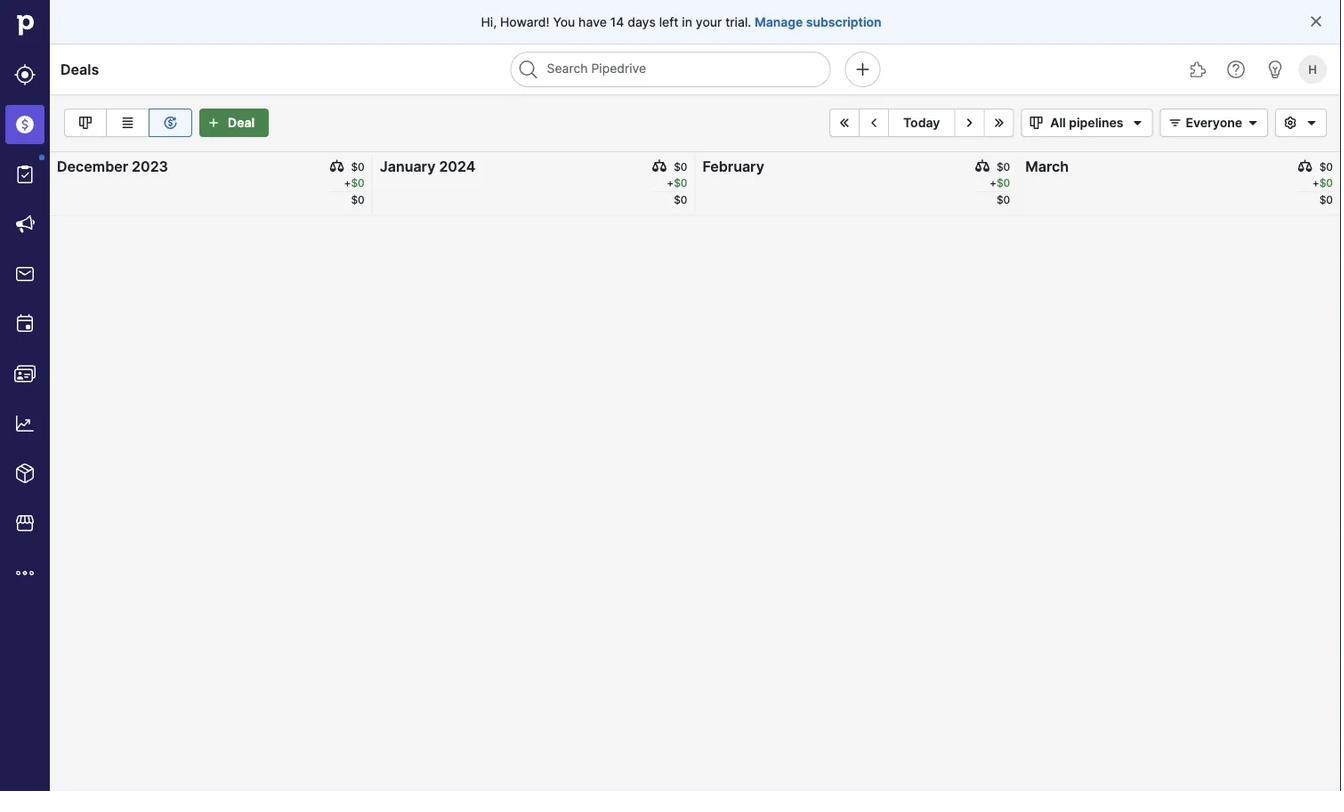 Task type: vqa. For each thing, say whether or not it's contained in the screenshot.
the bottommost Save button
no



Task type: describe. For each thing, give the bounding box(es) containing it.
pipeline image
[[75, 112, 96, 134]]

december
[[57, 158, 128, 175]]

14
[[611, 14, 625, 29]]

in
[[682, 14, 693, 29]]

2024
[[439, 158, 476, 175]]

deal button
[[199, 109, 269, 137]]

+ $0 $0 for february
[[990, 177, 1011, 207]]

deals image
[[14, 114, 36, 135]]

december 2023
[[57, 158, 168, 175]]

hi,
[[481, 14, 497, 29]]

+ for march
[[1313, 177, 1320, 190]]

trial.
[[726, 14, 752, 29]]

activities image
[[14, 313, 36, 335]]

list image
[[117, 112, 138, 134]]

deal
[[228, 115, 255, 130]]

h button
[[1296, 52, 1331, 87]]

all
[[1051, 115, 1067, 130]]

sales assistant image
[[1265, 59, 1287, 80]]

have
[[579, 14, 607, 29]]

+ $0 $0 for january 2024
[[667, 177, 688, 207]]

hi, howard! you have 14 days left in your  trial. manage subscription
[[481, 14, 882, 29]]

+ for december 2023
[[344, 177, 351, 190]]

+ for february
[[990, 177, 997, 190]]

all pipelines
[[1051, 115, 1124, 130]]

contacts image
[[14, 363, 36, 385]]

color primary image inside "all pipelines" button
[[1026, 116, 1047, 130]]

january 2024
[[380, 158, 476, 175]]

color primary image inside everyone button
[[1243, 116, 1264, 130]]

everyone
[[1186, 115, 1243, 130]]

today
[[904, 115, 941, 130]]

marketplace image
[[14, 513, 36, 534]]

home image
[[12, 12, 38, 38]]

campaigns image
[[14, 214, 36, 235]]



Task type: locate. For each thing, give the bounding box(es) containing it.
today button
[[890, 109, 956, 137]]

pipelines
[[1070, 115, 1124, 130]]

+ $0 $0
[[344, 177, 365, 207], [667, 177, 688, 207], [990, 177, 1011, 207], [1313, 177, 1334, 207]]

jump forward 4 months image
[[989, 116, 1010, 130]]

1 + $0 $0 from the left
[[344, 177, 365, 207]]

your
[[696, 14, 722, 29]]

leads image
[[14, 64, 36, 85]]

howard!
[[500, 14, 550, 29]]

everyone button
[[1161, 109, 1269, 137]]

menu item
[[0, 100, 50, 150]]

1 + from the left
[[344, 177, 351, 190]]

+ $0 $0 for march
[[1313, 177, 1334, 207]]

3 + from the left
[[990, 177, 997, 190]]

you
[[553, 14, 576, 29]]

january
[[380, 158, 436, 175]]

2 + from the left
[[667, 177, 674, 190]]

3 + $0 $0 from the left
[[990, 177, 1011, 207]]

insights image
[[14, 413, 36, 435]]

menu
[[0, 0, 50, 792]]

left
[[660, 14, 679, 29]]

$0
[[351, 161, 365, 174], [674, 161, 688, 174], [997, 161, 1011, 174], [1320, 161, 1334, 174], [351, 177, 365, 190], [674, 177, 688, 190], [997, 177, 1011, 190], [1320, 177, 1334, 190], [351, 194, 365, 207], [674, 194, 688, 207], [997, 194, 1011, 207], [1320, 194, 1334, 207]]

2 + $0 $0 from the left
[[667, 177, 688, 207]]

manage
[[755, 14, 804, 29]]

2023
[[132, 158, 168, 175]]

products image
[[14, 463, 36, 484]]

next month image
[[959, 116, 981, 130]]

deals
[[61, 61, 99, 78]]

february
[[703, 158, 765, 175]]

previous month image
[[864, 116, 885, 130]]

sales inbox image
[[14, 264, 36, 285]]

4 + from the left
[[1313, 177, 1320, 190]]

+ for january 2024
[[667, 177, 674, 190]]

jump back 4 months image
[[834, 116, 856, 130]]

Search Pipedrive field
[[511, 52, 831, 87]]

color primary image inside "all pipelines" button
[[1128, 116, 1149, 130]]

quick add image
[[853, 59, 874, 80]]

h
[[1309, 62, 1318, 76]]

+ $0 $0 for december 2023
[[344, 177, 365, 207]]

4 + $0 $0 from the left
[[1313, 177, 1334, 207]]

march
[[1026, 158, 1069, 175]]

color primary image inside everyone button
[[1165, 116, 1186, 130]]

more image
[[14, 563, 36, 584]]

quick help image
[[1226, 59, 1248, 80]]

+
[[344, 177, 351, 190], [667, 177, 674, 190], [990, 177, 997, 190], [1313, 177, 1320, 190]]

manage subscription link
[[755, 13, 882, 31]]

subscription
[[807, 14, 882, 29]]

color undefined image
[[14, 164, 36, 185]]

color primary image
[[1310, 14, 1324, 28], [1026, 116, 1047, 130], [1243, 116, 1264, 130], [1302, 116, 1323, 130], [653, 159, 667, 174], [976, 159, 990, 174], [1299, 159, 1313, 174]]

forecast image
[[160, 112, 181, 134]]

color primary inverted image
[[203, 116, 224, 130]]

all pipelines button
[[1022, 109, 1154, 137]]

days
[[628, 14, 656, 29]]

color primary image
[[1128, 116, 1149, 130], [1165, 116, 1186, 130], [1280, 116, 1302, 130], [330, 159, 344, 174]]



